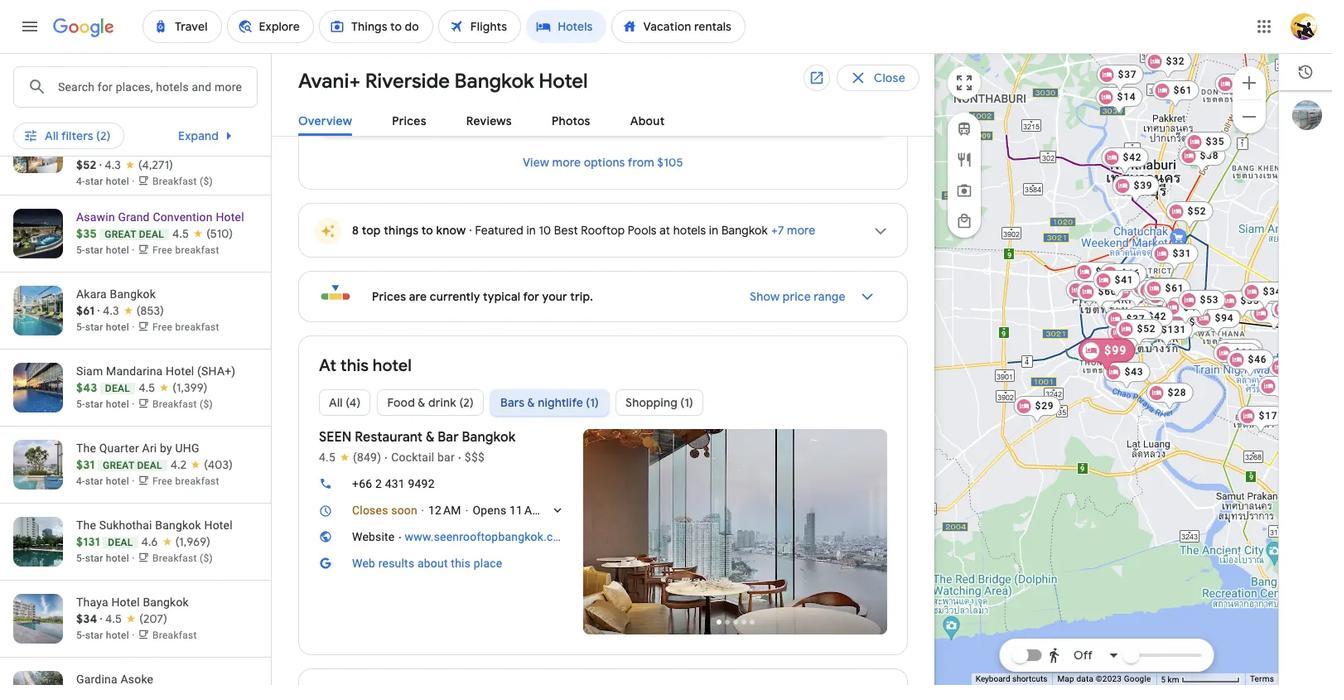 Task type: locate. For each thing, give the bounding box(es) containing it.
0 vertical spatial 4-
[[159, 72, 171, 87]]

more right +7
[[788, 223, 816, 238]]

ari
[[142, 442, 157, 455]]

hotel · down 3.9
[[106, 90, 135, 102]]

bangkok inside thaya hotel bangkok $34 ·
[[143, 596, 189, 609]]

$43 inside map region
[[1125, 366, 1144, 378]]

silom
[[169, 125, 199, 138]]

5 hotel · from the top
[[106, 399, 135, 410]]

0 vertical spatial $31 link
[[1152, 243, 1199, 271]]

3 5-star hotel · from the top
[[76, 322, 138, 333]]

web results about this place link
[[352, 557, 503, 570]]

establishment photo 0 menu item
[[584, 429, 888, 639]]

2 guests down 4+
[[359, 114, 398, 125]]

expedia.com
[[146, 56, 215, 70]]

breakfast down "4.6 out of 5 stars from 1,969 reviews" image at the bottom left
[[152, 553, 197, 565]]

1 sponsored from the top
[[76, 56, 134, 70]]

at
[[660, 223, 671, 238]]

1 vertical spatial filters
[[61, 128, 93, 143]]

1 2 guests from the top
[[359, 58, 398, 70]]

$31 link
[[1152, 243, 1199, 271], [1114, 281, 1161, 309]]

$43 down $121 at bottom right
[[1125, 366, 1144, 378]]

3 free breakfast from the top
[[152, 322, 219, 333]]

bangkok inside akara bangkok $61 ·
[[110, 288, 156, 301]]

all filters (2) button up novotel
[[13, 66, 124, 93]]

hotel up $50
[[500, 39, 529, 52]]

breakfast down 4.5 out of 5 stars from 510 reviews image at the left top of the page
[[175, 245, 219, 256]]

· down akara
[[98, 303, 100, 318]]

4.5 down convention
[[172, 226, 189, 241]]

$29
[[1036, 400, 1055, 412]]

riverside
[[398, 39, 448, 52], [365, 69, 450, 94]]

$31
[[1173, 247, 1192, 259], [1135, 285, 1154, 296], [76, 458, 95, 473]]

$32
[[1167, 55, 1186, 67], [1088, 284, 1107, 296]]

5- for $131
[[76, 553, 85, 565]]

asawin
[[76, 211, 115, 224]]

best
[[554, 223, 578, 238]]

1 vertical spatial $35
[[76, 226, 97, 241]]

(1,399)
[[173, 380, 208, 395]]

mandarina
[[106, 365, 163, 378]]

free down asawin grand convention hotel $35 great deal at the left of the page
[[152, 245, 173, 256]]

1 the from the top
[[76, 442, 96, 455]]

4.5 for (1,399)
[[139, 380, 155, 395]]

$52
[[76, 158, 97, 172], [1188, 205, 1207, 217], [1165, 285, 1184, 296], [1138, 323, 1157, 334]]

2 ⋅ from the left
[[465, 504, 470, 517]]

options left from
[[584, 155, 626, 170]]

recently viewed element
[[1280, 54, 1333, 90]]

0 horizontal spatial this
[[340, 356, 369, 376]]

this right at
[[340, 356, 369, 376]]

4.5 inside 4.5 out of 5 stars from 510 reviews image
[[172, 226, 189, 241]]

2 free breakfast from the top
[[152, 245, 219, 256]]

1 horizontal spatial $131
[[1162, 324, 1187, 335]]

& inside "list item"
[[528, 395, 535, 410]]

all filters (2) up novotel
[[45, 72, 111, 87]]

expand button
[[158, 116, 259, 156]]

breakfast down (207)
[[152, 630, 197, 642]]

1 vertical spatial $49
[[1241, 350, 1260, 362]]

(849)
[[353, 451, 382, 464]]

0 horizontal spatial $38
[[1159, 284, 1178, 296]]

great down grand
[[105, 229, 136, 240]]

4.5 for (207)
[[105, 612, 122, 627]]

($) up convention
[[200, 176, 213, 187]]

0 vertical spatial $42
[[1124, 151, 1143, 163]]

0 horizontal spatial $43
[[76, 380, 97, 395]]

0 horizontal spatial in
[[527, 223, 536, 238]]

0 vertical spatial $131
[[1162, 324, 1187, 335]]

bangkok interplace sponsored · expedia.com $34 ·
[[76, 40, 215, 87]]

4-star hotel · down quarter
[[76, 476, 138, 487]]

breakfast down 4- or 5-star
[[175, 90, 219, 102]]

1 horizontal spatial $48
[[1190, 316, 1209, 328]]

restaurant
[[355, 429, 423, 446]]

0 horizontal spatial $131
[[76, 535, 100, 550]]

0 horizontal spatial $32
[[1088, 284, 1107, 296]]

options up 4+
[[338, 3, 385, 20]]

options
[[338, 3, 385, 20], [584, 155, 626, 170]]

free for ari
[[152, 476, 173, 487]]

bar
[[438, 429, 459, 446]]

4.3
[[105, 158, 121, 172], [103, 303, 119, 318]]

hotel up (1,969)
[[204, 519, 233, 532]]

breakfast down (4,271)
[[152, 176, 197, 187]]

the left quarter
[[76, 442, 96, 455]]

seen restaurant & bar bangkok
[[319, 429, 516, 446]]

$38 for '$38' link to the top
[[1201, 150, 1220, 161]]

currently
[[430, 289, 480, 304]]

star down "asawin"
[[85, 245, 103, 256]]

free breakfast down 4.2
[[152, 476, 219, 487]]

$43 link
[[1104, 362, 1151, 390]]

guests
[[367, 58, 398, 70], [367, 114, 398, 125]]

hotel inside thaya hotel bangkok $34 ·
[[111, 596, 140, 609]]

5- for $43
[[76, 399, 85, 410]]

4.3 down akara
[[103, 303, 119, 318]]

1 horizontal spatial $39
[[1134, 179, 1153, 191]]

more
[[553, 155, 581, 170], [788, 223, 816, 238]]

$32 for left $32 link
[[1088, 284, 1107, 296]]

5-star hotel · for $131
[[76, 553, 138, 565]]

1 vertical spatial riverside
[[365, 69, 450, 94]]

web results about this place
[[352, 557, 503, 570]]

breakfast
[[152, 176, 197, 187], [152, 399, 197, 410], [152, 553, 197, 565], [152, 630, 197, 642]]

2 the from the top
[[76, 519, 96, 532]]

avani+ up overview
[[298, 69, 361, 94]]

1 vertical spatial $43
[[76, 380, 97, 395]]

0 vertical spatial $43
[[1125, 366, 1144, 378]]

2 vertical spatial $52 link
[[1116, 319, 1163, 347]]

0 vertical spatial $37 link
[[1097, 64, 1144, 92]]

bangkok up under
[[451, 39, 497, 52]]

$32 link
[[1145, 51, 1192, 79], [1067, 280, 1114, 308]]

show price range
[[750, 289, 846, 304]]

results
[[379, 557, 415, 570]]

4- left or
[[159, 72, 171, 87]]

4 free breakfast from the top
[[152, 476, 219, 487]]

2 all filters (2) from the top
[[45, 128, 111, 143]]

$35 inside asawin grand convention hotel $35 great deal
[[76, 226, 97, 241]]

$38
[[1201, 150, 1220, 161], [1159, 284, 1178, 296], [1236, 347, 1255, 359]]

$131 down sukhothai
[[76, 535, 100, 550]]

0 horizontal spatial ⋅
[[420, 504, 426, 517]]

breakfast ($) down (1,399) on the left bottom
[[152, 399, 213, 410]]

visit site
[[808, 46, 855, 61]]

©2023
[[1097, 675, 1122, 684]]

0 horizontal spatial options
[[338, 3, 385, 20]]

$35 down $69 link
[[1207, 136, 1226, 147]]

avani+ inside heading
[[298, 69, 361, 94]]

1 5-star hotel · from the top
[[76, 90, 138, 102]]

sasi nonthaburi hotel, $24 image
[[1006, 26, 1053, 54]]

hotel · down mandarina
[[106, 399, 135, 410]]

visit
[[808, 46, 832, 61]]

2 inside popup button
[[727, 27, 734, 40]]

1 vertical spatial $131
[[76, 535, 100, 550]]

0 horizontal spatial $42
[[1124, 151, 1143, 163]]

akara bangkok $61 ·
[[76, 288, 156, 318]]

Search for places, hotels and more text field
[[57, 67, 257, 107]]

food
[[387, 395, 415, 410]]

bangkok up 4.3 out of 5 stars from 853 reviews image
[[110, 288, 156, 301]]

map data ©2023 google
[[1058, 675, 1152, 684]]

7 hotel · from the top
[[106, 553, 135, 565]]

$42 link down $135 link
[[1127, 306, 1174, 334]]

2 horizontal spatial $38
[[1236, 347, 1255, 359]]

view more options from $105 button
[[503, 149, 704, 176]]

overview
[[298, 114, 352, 128]]

0 vertical spatial avani+ riverside bangkok hotel
[[359, 39, 529, 52]]

$49
[[1184, 301, 1203, 313], [1241, 350, 1260, 362]]

1 free from the top
[[152, 90, 173, 102]]

3 ($) from the top
[[200, 553, 213, 565]]

star right or
[[201, 72, 223, 87]]

prices for prices
[[392, 114, 427, 128]]

1 horizontal spatial $32
[[1167, 55, 1186, 67]]

1 vertical spatial $35 link
[[1220, 291, 1267, 319]]

main menu image
[[20, 17, 40, 36]]

prices for prices are currently typical for your trip.
[[372, 289, 406, 304]]

$42 up "$178"
[[1149, 310, 1168, 322]]

free for $61
[[152, 322, 173, 333]]

hotel inside the sukhothai bangkok hotel $131 deal
[[204, 519, 233, 532]]

avani+ up 4+
[[359, 39, 395, 52]]

map
[[1058, 675, 1075, 684]]

0 vertical spatial $32
[[1167, 55, 1186, 67]]

filters form
[[13, 2, 830, 116]]

4.3 for (853)
[[103, 303, 119, 318]]

$35 right $53
[[1241, 295, 1260, 306]]

free breakfast down 4- or 5-star
[[152, 90, 219, 102]]

1 horizontal spatial (1)
[[681, 395, 694, 410]]

$38 link down $69 link
[[1179, 145, 1226, 174]]

0 vertical spatial more
[[553, 155, 581, 170]]

5- down akara
[[76, 322, 85, 333]]

deal down mandarina
[[105, 383, 130, 395]]

1 breakfast ($) from the top
[[152, 176, 213, 187]]

$121
[[1103, 346, 1128, 358]]

(510)
[[207, 226, 233, 241]]

9492
[[408, 477, 435, 491]]

4-star hotel · down $52 ·
[[76, 176, 138, 187]]

4.5 out of 5 stars from 849 reviews image
[[319, 449, 382, 466]]

1 vertical spatial (2)
[[96, 128, 111, 143]]

5-star hotel · for $43
[[76, 399, 138, 410]]

2 guests
[[359, 58, 398, 70], [359, 114, 398, 125]]

8 hotel · from the top
[[106, 630, 135, 642]]

breakfast for (853)
[[175, 322, 219, 333]]

⋅ right soon
[[420, 504, 426, 517]]

2 free from the top
[[152, 245, 173, 256]]

$50
[[503, 72, 524, 87]]

4.2 out of 5 stars from 403 reviews image
[[171, 457, 233, 473]]

prices down rating
[[392, 114, 427, 128]]

1 horizontal spatial $42
[[1149, 310, 1168, 322]]

1 horizontal spatial $43
[[1125, 366, 1144, 378]]

2 4-star hotel · from the top
[[76, 476, 138, 487]]

(1) right shopping
[[681, 395, 694, 410]]

4 hotel · from the top
[[106, 322, 135, 333]]

2 ($) from the top
[[200, 399, 213, 410]]

1 vertical spatial $31
[[1135, 285, 1154, 296]]

1 horizontal spatial ⋅
[[465, 504, 470, 517]]

star for $35
[[85, 245, 103, 256]]

2 vertical spatial $61
[[76, 303, 95, 318]]

4.5 down mandarina
[[139, 380, 155, 395]]

2 horizontal spatial $35
[[1241, 295, 1260, 306]]

$34 left 3.9
[[76, 72, 97, 87]]

$39
[[1134, 179, 1153, 191], [1096, 266, 1115, 277]]

1 vertical spatial guests
[[367, 114, 398, 125]]

$30
[[1238, 343, 1257, 354]]

bangkok up "4.6 out of 5 stars from 1,969 reviews" image at the bottom left
[[155, 519, 201, 532]]

deal down ari
[[137, 460, 162, 472]]

all (4) button
[[319, 383, 371, 423]]

1 vertical spatial great
[[103, 460, 134, 472]]

terms link
[[1251, 675, 1275, 684]]

2 breakfast ($) from the top
[[152, 399, 213, 410]]

all left the (4)
[[329, 395, 343, 410]]

breakfast ($) down (4,271)
[[152, 176, 213, 187]]

($) for (1,969)
[[200, 553, 213, 565]]

1 ⋅ from the left
[[420, 504, 426, 517]]

breakfast
[[175, 90, 219, 102], [175, 245, 219, 256], [175, 322, 219, 333], [175, 476, 219, 487]]

bars
[[501, 395, 525, 410]]

5-star hotel · down the 4.5 out of 5 stars from 207 reviews image
[[76, 630, 138, 642]]

1 vertical spatial ($)
[[200, 399, 213, 410]]

0 vertical spatial 4.3
[[105, 158, 121, 172]]

all left novotel
[[45, 128, 59, 143]]

1 vertical spatial avani+
[[298, 69, 361, 94]]

(2) up $52 ·
[[96, 128, 111, 143]]

$131 inside "link"
[[1162, 324, 1187, 335]]

off button
[[1044, 636, 1125, 676]]

2 vertical spatial $31
[[76, 458, 95, 473]]

5- for $34
[[76, 630, 85, 642]]

(403)
[[204, 458, 233, 473]]

4.5
[[172, 226, 189, 241], [139, 380, 155, 395], [319, 451, 336, 464], [105, 612, 122, 627]]

$35 link down $69 link
[[1185, 131, 1232, 160]]

0 horizontal spatial $31
[[76, 458, 95, 473]]

3 breakfast from the top
[[175, 322, 219, 333]]

hotel · down sukhothai
[[106, 553, 135, 565]]

hotel ·
[[106, 90, 135, 102], [106, 176, 135, 187], [106, 245, 135, 256], [106, 322, 135, 333], [106, 399, 135, 410], [106, 476, 135, 487], [106, 553, 135, 565], [106, 630, 135, 642]]

1 horizontal spatial $38
[[1201, 150, 1220, 161]]

2 breakfast from the top
[[175, 245, 219, 256]]

free breakfast down (853) on the left
[[152, 322, 219, 333]]

breakfast down "4.5 out of 5 stars from 1,399 reviews" image
[[152, 399, 197, 410]]

3 breakfast from the top
[[152, 553, 197, 565]]

$35 down "asawin"
[[76, 226, 97, 241]]

5-star hotel · down siam
[[76, 399, 138, 410]]

site
[[835, 46, 855, 61]]

1 vertical spatial all filters (2) button
[[13, 116, 124, 156]]

0 vertical spatial $31
[[1173, 247, 1192, 259]]

$14 link
[[1096, 87, 1143, 115]]

at this hotel element
[[319, 356, 412, 376]]

sukhothai
[[99, 519, 152, 532]]

5 5-star hotel · from the top
[[76, 553, 138, 565]]

3 breakfast ($) from the top
[[152, 553, 213, 565]]

0 vertical spatial prices
[[392, 114, 427, 128]]

great inside the quarter ari by uhg $31 great deal
[[103, 460, 134, 472]]

($) down (1,399) on the left bottom
[[200, 399, 213, 410]]

4- for free breakfast
[[76, 476, 85, 487]]

grand
[[118, 211, 150, 224]]

www.seenrooftopbangkok.com
[[405, 531, 570, 544]]

this left place in the left bottom of the page
[[451, 557, 471, 570]]

shortcuts
[[1013, 675, 1048, 684]]

breakfast down 4.2 out of 5 stars from 403 reviews image
[[175, 476, 219, 487]]

akara
[[76, 288, 107, 301]]

filters left 3.9
[[61, 72, 93, 87]]

$34 link up $30
[[1251, 303, 1299, 331]]

1 horizontal spatial $35
[[1207, 136, 1226, 147]]

cocktail
[[391, 451, 435, 464]]

(4)
[[346, 395, 361, 410]]

4 5-star hotel · from the top
[[76, 399, 138, 410]]

$53
[[1201, 294, 1220, 305]]

1 vertical spatial all filters (2)
[[45, 128, 111, 143]]

free breakfast down 4.5 out of 5 stars from 510 reviews image at the left top of the page
[[152, 245, 219, 256]]

all filters (2) inside filters 'form'
[[45, 72, 111, 87]]

0 vertical spatial great
[[105, 229, 136, 240]]

$32 for $32 link to the right
[[1167, 55, 1186, 67]]

2 vertical spatial 4-
[[76, 476, 85, 487]]

quarter
[[99, 442, 139, 455]]

4.5 inside "4.5 out of 5 stars from 1,399 reviews" image
[[139, 380, 155, 395]]

1 vertical spatial 4-
[[76, 176, 85, 187]]

6 5-star hotel · from the top
[[76, 630, 138, 642]]

1 vertical spatial $49 link
[[1219, 346, 1266, 374]]

$37
[[1119, 68, 1138, 80], [1127, 313, 1146, 325]]

breakfast ($) down "4.6 out of 5 stars from 1,969 reviews" image at the bottom left
[[152, 553, 213, 565]]

star up thaya
[[85, 553, 103, 565]]

⋅ right 12 am
[[465, 504, 470, 517]]

1 breakfast from the top
[[152, 176, 197, 187]]

free down (853) on the left
[[152, 322, 173, 333]]

4.5 inside 4.5 out of 5 stars from 849 reviews image
[[319, 451, 336, 464]]

5- down siam
[[76, 399, 85, 410]]

sponsored down novotel
[[76, 142, 134, 155]]

1 horizontal spatial options
[[584, 155, 626, 170]]

1 vertical spatial sponsored
[[76, 142, 134, 155]]

1 all filters (2) from the top
[[45, 72, 111, 87]]

$31 inside the quarter ari by uhg $31 great deal
[[76, 458, 95, 473]]

$178
[[1130, 326, 1155, 338]]

off
[[1074, 648, 1093, 663]]

tab list
[[272, 100, 935, 137]]

3 hotel · from the top
[[106, 245, 135, 256]]

0 vertical spatial all filters (2)
[[45, 72, 111, 87]]

hotel down official
[[539, 69, 588, 94]]

0 vertical spatial guests
[[367, 58, 398, 70]]

4 free from the top
[[152, 476, 173, 487]]

bangkok up reviews on the left top of the page
[[455, 69, 534, 94]]

$38 for the middle '$38' link
[[1159, 284, 1178, 296]]

bangkok inside heading
[[455, 69, 534, 94]]

guests down 4+
[[367, 114, 398, 125]]

great inside asawin grand convention hotel $35 great deal
[[105, 229, 136, 240]]

shopping (1)
[[626, 395, 694, 410]]

clear image
[[281, 24, 301, 44]]

2 5-star hotel · from the top
[[76, 245, 138, 256]]

6 hotel · from the top
[[106, 476, 135, 487]]

1 horizontal spatial $31
[[1135, 285, 1154, 296]]

bars & nightlife (1) list item
[[491, 383, 609, 423]]

star for $34
[[85, 630, 103, 642]]

5- inside popup button
[[189, 72, 201, 87]]

deal inside the quarter ari by uhg $31 great deal
[[137, 460, 162, 472]]

(2) inside filters 'form'
[[96, 72, 111, 87]]

0 vertical spatial ($)
[[200, 176, 213, 187]]

0 horizontal spatial $49 link
[[1163, 297, 1210, 325]]

deal down grand
[[139, 229, 164, 240]]

4 breakfast from the top
[[175, 476, 219, 487]]

0 vertical spatial 4-star hotel ·
[[76, 176, 138, 187]]

free breakfast for by
[[152, 476, 219, 487]]

0 vertical spatial $35 link
[[1185, 131, 1232, 160]]

opens
[[473, 504, 507, 517]]

0 vertical spatial $49
[[1184, 301, 1203, 313]]

hotel up (510)
[[216, 211, 244, 224]]

2 vertical spatial $35
[[1241, 295, 1260, 306]]

(1) right the nightlife
[[586, 395, 599, 410]]

star for $131
[[85, 553, 103, 565]]

in right hotels at the top right of the page
[[709, 223, 719, 238]]

from
[[628, 155, 655, 170]]

1 vertical spatial avani+ riverside bangkok hotel
[[298, 69, 588, 94]]

0 vertical spatial $38 link
[[1179, 145, 1226, 174]]

(2) right the drink
[[460, 395, 474, 410]]

& right 'food'
[[418, 395, 426, 410]]

$52 for bottom $52 link
[[1138, 323, 1157, 334]]

view larger map image
[[955, 73, 975, 93]]

2 vertical spatial $38
[[1236, 347, 1255, 359]]

list
[[299, 383, 908, 433]]

0 vertical spatial options
[[338, 3, 385, 20]]

0 horizontal spatial $48
[[1168, 290, 1187, 301]]

0 vertical spatial the
[[76, 442, 96, 455]]

· down thaya
[[100, 612, 102, 627]]

1 ($) from the top
[[200, 176, 213, 187]]

hotel · down 4.3 out of 5 stars from 853 reviews image
[[106, 322, 135, 333]]

4- inside popup button
[[159, 72, 171, 87]]

1 filters from the top
[[61, 72, 93, 87]]

0 horizontal spatial $35
[[76, 226, 97, 241]]

1 horizontal spatial more
[[788, 223, 816, 238]]

0 vertical spatial $32 link
[[1145, 51, 1192, 79]]

rating
[[389, 72, 422, 87]]

hotel · down the 4.5 out of 5 stars from 207 reviews image
[[106, 630, 135, 642]]

1 4-star hotel · from the top
[[76, 176, 138, 187]]

$69 link
[[1216, 73, 1263, 102]]

(207)
[[139, 612, 167, 627]]

the inside the quarter ari by uhg $31 great deal
[[76, 442, 96, 455]]

2 in from the left
[[709, 223, 719, 238]]

place
[[474, 557, 503, 570]]

1 vertical spatial $37
[[1127, 313, 1146, 325]]

bangkok up 3.9
[[76, 40, 122, 53]]

more inside button
[[553, 155, 581, 170]]

4.5 inside the 4.5 out of 5 stars from 207 reviews image
[[105, 612, 122, 627]]

hotel up "4.5 out of 5 stars from 1,399 reviews" image
[[166, 365, 194, 378]]

1 vertical spatial $39 link
[[1075, 262, 1122, 290]]

$35 link right $53
[[1220, 291, 1267, 319]]

5-star hotel · down sukhothai
[[76, 553, 138, 565]]

1 horizontal spatial in
[[709, 223, 719, 238]]

all up pool "popup button"
[[319, 3, 335, 20]]

star down akara bangkok $61 ·
[[85, 322, 103, 333]]

1 vertical spatial the
[[76, 519, 96, 532]]

(2) left the (493)
[[96, 72, 111, 87]]

1 vertical spatial 2 guests
[[359, 114, 398, 125]]

all options
[[319, 3, 385, 20]]

hotel · for $31
[[106, 476, 135, 487]]

4.5 for (510)
[[172, 226, 189, 241]]

5-
[[189, 72, 201, 87], [76, 90, 85, 102], [76, 245, 85, 256], [76, 322, 85, 333], [76, 399, 85, 410], [76, 553, 85, 565], [76, 630, 85, 642]]

hotel inside asawin grand convention hotel $35 great deal
[[216, 211, 244, 224]]

the for $131
[[76, 519, 96, 532]]

filters
[[61, 72, 93, 87], [61, 128, 93, 143]]

1 vertical spatial 4.3
[[103, 303, 119, 318]]

4-star hotel · for breakfast ($)
[[76, 176, 138, 187]]

$38 link down $94 link
[[1214, 343, 1261, 371]]

star for $61
[[85, 322, 103, 333]]

closes soon ⋅ 12 am ⋅ opens 11 am tue
[[352, 504, 565, 517]]

1 vertical spatial $38
[[1159, 284, 1178, 296]]

all filters (2)
[[45, 72, 111, 87], [45, 128, 111, 143]]

0 vertical spatial filters
[[61, 72, 93, 87]]

the inside the sukhothai bangkok hotel $131 deal
[[76, 519, 96, 532]]

list containing all (4)
[[299, 383, 908, 433]]

4-star hotel ·
[[76, 176, 138, 187], [76, 476, 138, 487]]

0 vertical spatial riverside
[[398, 39, 448, 52]]

3 free from the top
[[152, 322, 173, 333]]

0 horizontal spatial (1)
[[586, 395, 599, 410]]

$38 link right $19
[[1138, 280, 1185, 308]]

$43 inside siam mandarina hotel (sha+) $43 deal
[[76, 380, 97, 395]]

1 (1) from the left
[[586, 395, 599, 410]]

1 vertical spatial $42
[[1149, 310, 1168, 322]]

breakfast for (403)
[[175, 476, 219, 487]]

1 vertical spatial $37 link
[[1105, 309, 1153, 337]]



Task type: vqa. For each thing, say whether or not it's contained in the screenshot.


Task type: describe. For each thing, give the bounding box(es) containing it.
2 hotel · from the top
[[106, 176, 135, 187]]

google
[[1125, 675, 1152, 684]]

free breakfast for hotel
[[152, 245, 219, 256]]

www.seenrooftopbangkok.com link
[[395, 529, 570, 545]]

open in new tab image
[[809, 70, 825, 86]]

free for convention
[[152, 245, 173, 256]]

$34 right $53
[[1264, 286, 1283, 297]]

avani+ riverside bangkok hotel heading
[[285, 66, 588, 95]]

convention
[[153, 211, 213, 224]]

breakfast for (510)
[[175, 245, 219, 256]]

431
[[385, 477, 405, 491]]

free breakfast for ·
[[152, 322, 219, 333]]

price
[[783, 289, 812, 304]]

options inside button
[[584, 155, 626, 170]]

$41
[[1115, 274, 1134, 286]]

hotel
[[373, 356, 412, 376]]

2 sponsored from the top
[[76, 142, 134, 155]]

all inside filters 'form'
[[45, 72, 59, 87]]

sponsored inside bangkok interplace sponsored · expedia.com $34 ·
[[76, 56, 134, 70]]

shopping
[[626, 395, 678, 410]]

range
[[815, 289, 846, 304]]

2 guests link
[[332, 82, 875, 137]]

& left bar
[[426, 429, 435, 446]]

official
[[549, 42, 576, 51]]

about
[[631, 114, 665, 128]]

zoom out map image
[[1240, 107, 1260, 126]]

4.3 out of 5 stars from 853 reviews image
[[103, 303, 164, 319]]

4+
[[372, 72, 386, 87]]

data
[[1077, 675, 1094, 684]]

8
[[352, 223, 359, 238]]

1 vertical spatial $38 link
[[1138, 280, 1185, 308]]

· inside akara bangkok $61 ·
[[98, 303, 100, 318]]

& for bars
[[528, 395, 535, 410]]

Check-out text field
[[533, 14, 633, 52]]

deal inside the sukhothai bangkok hotel $131 deal
[[108, 537, 133, 549]]

hotel · for $61
[[106, 322, 135, 333]]

1 free breakfast from the top
[[152, 90, 219, 102]]

2 2 guests from the top
[[359, 114, 398, 125]]

1 horizontal spatial this
[[451, 557, 471, 570]]

star for $43
[[85, 399, 103, 410]]

0 vertical spatial $52 link
[[1167, 201, 1214, 229]]

$60 link
[[1077, 281, 1124, 310]]

12 am
[[429, 504, 462, 517]]

pool button
[[257, 66, 338, 93]]

(853)
[[137, 303, 164, 318]]

novotel bangkok silom road
[[76, 125, 230, 138]]

$52 for topmost $52 link
[[1188, 205, 1207, 217]]

4.5 out of 5 stars from 1,399 reviews image
[[139, 380, 208, 396]]

view
[[523, 155, 550, 170]]

4- or 5-star
[[159, 72, 223, 87]]

3.9 out of 5 stars from 493 reviews image
[[105, 71, 166, 88]]

1 all filters (2) button from the top
[[13, 66, 124, 93]]

the for $31
[[76, 442, 96, 455]]

$52 for middle $52 link
[[1165, 285, 1184, 296]]

show
[[750, 289, 781, 304]]

bangkok inside bangkok interplace sponsored · expedia.com $34 ·
[[76, 40, 122, 53]]

$29 link
[[1014, 396, 1061, 424]]

overview tab
[[298, 107, 352, 136]]

Check-in text field
[[371, 14, 470, 52]]

$34 link right $94 link
[[1242, 281, 1289, 310]]

prices are currently typical for your trip.
[[372, 289, 594, 304]]

(493)
[[139, 72, 166, 87]]

$52 ·
[[76, 158, 105, 172]]

2 filters from the top
[[61, 128, 93, 143]]

2 horizontal spatial $31
[[1173, 247, 1192, 259]]

1 vertical spatial $52 link
[[1144, 281, 1191, 309]]

trip.
[[571, 289, 594, 304]]

breakfast ($) for (1,399)
[[152, 399, 213, 410]]

filters inside 'form'
[[61, 72, 93, 87]]

3.9
[[105, 72, 121, 87]]

2 (1) from the left
[[681, 395, 694, 410]]

4-star hotel · for free breakfast
[[76, 476, 138, 487]]

0 vertical spatial $35
[[1207, 136, 1226, 147]]

$$$
[[465, 451, 485, 464]]

food & drink (2) button
[[378, 383, 484, 423]]

0 vertical spatial $61 link
[[1153, 80, 1200, 108]]

0 horizontal spatial $49
[[1184, 301, 1203, 313]]

(sha+)
[[197, 365, 236, 378]]

the sukhothai bangkok hotel $131 deal
[[76, 519, 233, 550]]

spa
[[569, 72, 589, 87]]

$38 for the bottommost '$38' link
[[1236, 347, 1255, 359]]

1 vertical spatial $61
[[1166, 282, 1185, 294]]

0 vertical spatial $48
[[1168, 290, 1187, 301]]

$66 link
[[1100, 263, 1148, 291]]

hotel inside siam mandarina hotel (sha+) $43 deal
[[166, 365, 194, 378]]

$60
[[1099, 286, 1118, 297]]

spa button
[[541, 66, 599, 93]]

hotel · for $43
[[106, 399, 135, 410]]

$61 inside akara bangkok $61 ·
[[76, 303, 95, 318]]

+66 2 431 9492
[[352, 477, 435, 491]]

deal inside siam mandarina hotel (sha+) $43 deal
[[105, 383, 130, 395]]

$135 link
[[1131, 277, 1185, 305]]

hotel · for $131
[[106, 553, 135, 565]]

top
[[362, 223, 381, 238]]

4.6 out of 5 stars from 1,969 reviews image
[[141, 534, 210, 550]]

(1,969)
[[175, 535, 210, 550]]

· down novotel
[[100, 158, 102, 172]]

4 breakfast from the top
[[152, 630, 197, 642]]

avani+ riverside bangkok hotel inside heading
[[298, 69, 588, 94]]

drink
[[428, 395, 457, 410]]

bangkok up $$$
[[462, 429, 516, 446]]

1 vertical spatial $61 link
[[1144, 278, 1192, 306]]

2 breakfast from the top
[[152, 399, 197, 410]]

$34 inside bangkok interplace sponsored · expedia.com $34 ·
[[76, 72, 97, 87]]

the grand palace image
[[1098, 287, 1117, 314]]

bangkok up priceline
[[120, 125, 166, 138]]

$19 link
[[1096, 271, 1143, 300]]

5-star hotel · for $61
[[76, 322, 138, 333]]

1 vertical spatial $48
[[1190, 316, 1209, 328]]

price level: 3 element
[[455, 451, 485, 464]]

5-star hotel · for $34
[[76, 630, 138, 642]]

$105
[[658, 155, 684, 170]]

$69
[[1237, 78, 1256, 89]]

opening hours element
[[319, 502, 565, 521]]

0 vertical spatial $42 link
[[1102, 147, 1149, 175]]

1 hotel · from the top
[[106, 90, 135, 102]]

2 vertical spatial (2)
[[460, 395, 474, 410]]

0 horizontal spatial $32 link
[[1067, 280, 1114, 308]]

know
[[436, 223, 466, 238]]

rooftop
[[581, 223, 625, 238]]

$34 right the $94
[[1273, 307, 1292, 319]]

riverside inside heading
[[365, 69, 450, 94]]

web
[[352, 557, 376, 570]]

thaya hotel bangkok $34 ·
[[76, 596, 189, 627]]

cocktail bar
[[391, 451, 455, 464]]

4.5 out of 5 stars from 207 reviews image
[[105, 611, 167, 628]]

5- up novotel
[[76, 90, 85, 102]]

star inside 4- or 5-star popup button
[[201, 72, 223, 87]]

· inside thaya hotel bangkok $34 ·
[[100, 612, 102, 627]]

recently viewed image
[[1298, 64, 1315, 80]]

· up '3.9 out of 5 stars from 493 reviews' image
[[138, 56, 142, 70]]

2 vertical spatial $38 link
[[1214, 343, 1261, 371]]

website
[[352, 531, 395, 544]]

1 horizontal spatial $32 link
[[1145, 51, 1192, 79]]

2 inside 'phone number' element
[[375, 477, 382, 491]]

$131 link
[[1140, 320, 1194, 348]]

$131 inside the sukhothai bangkok hotel $131 deal
[[76, 535, 100, 550]]

hotel · for $34
[[106, 630, 135, 642]]

· left 3.9
[[100, 72, 102, 87]]

$28 link
[[1147, 383, 1194, 411]]

tab list containing overview
[[272, 100, 935, 137]]

star up novotel
[[85, 90, 103, 102]]

2 guests from the top
[[367, 114, 398, 125]]

1 breakfast from the top
[[175, 90, 219, 102]]

1 horizontal spatial $49
[[1241, 350, 1260, 362]]

5- for $35
[[76, 245, 85, 256]]

8 top things to know · featured in 10 best rooftop pools at hotels in bangkok +7 more
[[352, 223, 816, 238]]

things
[[384, 223, 419, 238]]

& for food
[[418, 395, 426, 410]]

4.5 out of 5 stars from 510 reviews image
[[172, 225, 233, 242]]

1 vertical spatial more
[[788, 223, 816, 238]]

visit site button
[[788, 41, 875, 67]]

0 horizontal spatial $39
[[1096, 266, 1115, 277]]

site
[[579, 42, 593, 51]]

0 vertical spatial $37
[[1119, 68, 1138, 80]]

1 in from the left
[[527, 223, 536, 238]]

photo 1 image
[[584, 429, 888, 635]]

0 vertical spatial avani+
[[359, 39, 395, 52]]

1 guests from the top
[[367, 58, 398, 70]]

5-star hotel · for $35
[[76, 245, 138, 256]]

4+ rating
[[372, 72, 422, 87]]

star down $52 ·
[[85, 176, 103, 187]]

at
[[319, 356, 337, 376]]

$46
[[1249, 354, 1268, 365]]

hotel · for $35
[[106, 245, 135, 256]]

· right know
[[470, 223, 472, 238]]

$178 link
[[1108, 322, 1162, 350]]

bars & nightlife (1) button
[[491, 383, 609, 423]]

$107
[[751, 46, 781, 61]]

map region
[[750, 0, 1333, 686]]

4.5 for (849)
[[319, 451, 336, 464]]

hotel inside the avani+ riverside bangkok hotel heading
[[539, 69, 588, 94]]

0 vertical spatial $39
[[1134, 179, 1153, 191]]

+7
[[772, 223, 785, 238]]

under $50 button
[[438, 66, 534, 93]]

keyboard
[[976, 675, 1011, 684]]

breakfast ($) for (1,969)
[[152, 553, 213, 565]]

0 vertical spatial $61
[[1174, 84, 1193, 96]]

all inside button
[[329, 395, 343, 410]]

1 vertical spatial $42 link
[[1127, 306, 1174, 334]]

$34 inside thaya hotel bangkok $34 ·
[[76, 612, 97, 627]]

under $50
[[467, 72, 524, 87]]

phone number element
[[319, 476, 564, 493]]

deal inside asawin grand convention hotel $35 great deal
[[139, 229, 164, 240]]

at this hotel
[[319, 356, 412, 376]]

keyboard shortcuts button
[[976, 674, 1048, 686]]

0 vertical spatial $39 link
[[1113, 175, 1160, 204]]

star for $31
[[85, 476, 103, 487]]

about
[[418, 557, 448, 570]]

to
[[422, 223, 434, 238]]

bangkok left +7
[[722, 223, 768, 238]]

10
[[539, 223, 551, 238]]

zoom in map image
[[1240, 73, 1260, 92]]

4- for breakfast ($)
[[76, 176, 85, 187]]

5- for $61
[[76, 322, 85, 333]]

1 vertical spatial $31 link
[[1114, 281, 1161, 309]]

($) for (1,399)
[[200, 399, 213, 410]]

bangkok inside the sukhothai bangkok hotel $131 deal
[[155, 519, 201, 532]]

4.3 for (4,271)
[[105, 158, 121, 172]]

(1) inside "list item"
[[586, 395, 599, 410]]

4+ rating button
[[344, 66, 432, 93]]

5 km
[[1162, 675, 1182, 684]]

4.3 out of 5 stars from 4,271 reviews image
[[105, 157, 173, 173]]

$30 link
[[1217, 339, 1264, 367]]

road
[[202, 125, 230, 138]]

4- or 5-star button
[[131, 66, 251, 93]]

2 all filters (2) button from the top
[[13, 116, 124, 156]]

km
[[1168, 675, 1180, 684]]

1 horizontal spatial $49 link
[[1219, 346, 1266, 374]]

$66
[[1122, 267, 1141, 279]]



